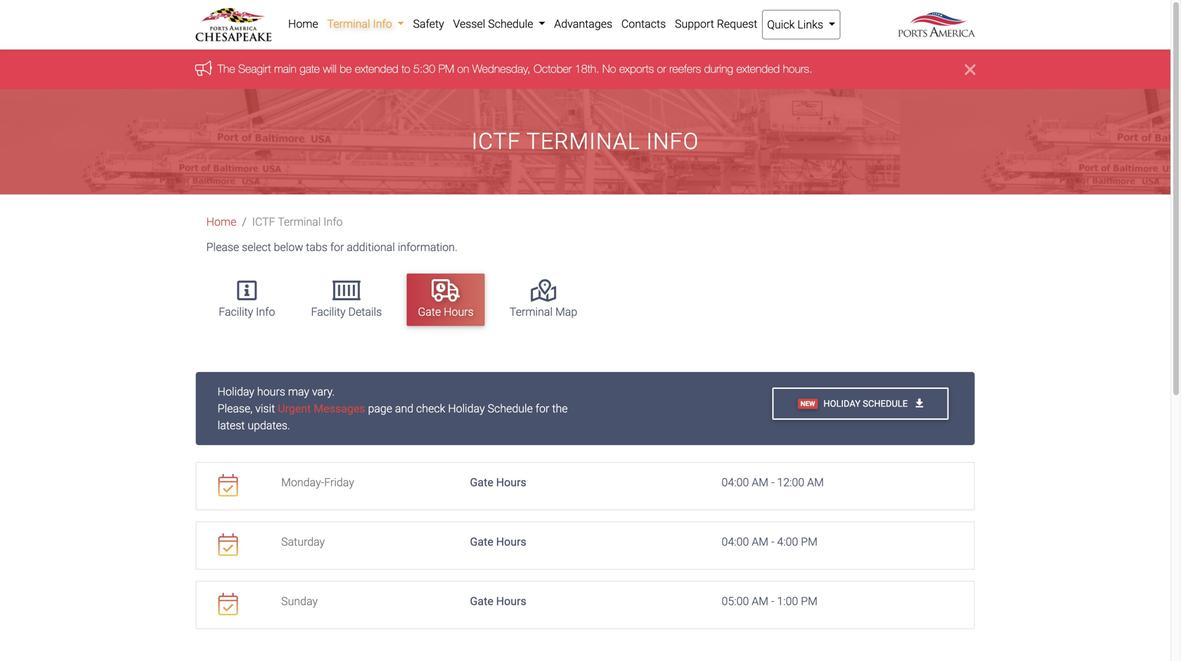 Task type: locate. For each thing, give the bounding box(es) containing it.
1 horizontal spatial facility
[[311, 305, 346, 319]]

2 04:00 from the top
[[722, 535, 749, 549]]

am left 12:00
[[752, 476, 769, 489]]

schedule right vessel
[[488, 17, 533, 31]]

pm left on
[[439, 62, 454, 75]]

1 vertical spatial home link
[[206, 215, 236, 229]]

gate hours link
[[407, 274, 485, 326]]

home up gate
[[288, 17, 318, 31]]

0 horizontal spatial for
[[330, 240, 344, 254]]

5:30
[[414, 62, 435, 75]]

0 horizontal spatial home link
[[206, 215, 236, 229]]

0 vertical spatial -
[[771, 476, 775, 489]]

pm
[[439, 62, 454, 75], [801, 535, 818, 549], [801, 595, 818, 608]]

request
[[717, 17, 758, 31]]

please,
[[218, 402, 253, 415]]

extended
[[355, 62, 399, 75], [737, 62, 780, 75]]

tab panel containing holiday hours may vary.
[[196, 372, 975, 629]]

select
[[242, 240, 271, 254]]

2 - from the top
[[771, 535, 775, 549]]

gate inside tab list
[[418, 305, 441, 319]]

hours for saturday
[[496, 535, 527, 549]]

facility info link
[[208, 274, 286, 326]]

extended left to
[[355, 62, 399, 75]]

1 vertical spatial -
[[771, 535, 775, 549]]

0 vertical spatial home link
[[284, 10, 323, 38]]

pm right 1:00
[[801, 595, 818, 608]]

advantages link
[[550, 10, 617, 38]]

facility for facility info
[[219, 305, 253, 319]]

am right 05:00
[[752, 595, 769, 608]]

page and check holiday schedule for the latest updates.
[[218, 402, 568, 432]]

- left 1:00
[[771, 595, 775, 608]]

am
[[752, 476, 769, 489], [807, 476, 824, 489], [752, 535, 769, 549], [752, 595, 769, 608]]

schedule
[[488, 17, 533, 31], [863, 398, 908, 409], [488, 402, 533, 415]]

holiday for holiday schedule
[[824, 398, 861, 409]]

0 horizontal spatial holiday
[[218, 385, 255, 398]]

arrow alt to bottom image
[[916, 398, 924, 408]]

please
[[206, 240, 239, 254]]

1 - from the top
[[771, 476, 775, 489]]

for right tabs
[[330, 240, 344, 254]]

updates.
[[248, 419, 290, 432]]

gate
[[300, 62, 320, 75]]

pm inside alert
[[439, 62, 454, 75]]

holiday inside page and check holiday schedule for the latest updates.
[[448, 402, 485, 415]]

2 facility from the left
[[311, 305, 346, 319]]

holiday right check
[[448, 402, 485, 415]]

gate for sunday
[[470, 595, 494, 608]]

contacts link
[[617, 10, 671, 38]]

04:00
[[722, 476, 749, 489], [722, 535, 749, 549]]

schedule left arrow alt to bottom icon
[[863, 398, 908, 409]]

1 horizontal spatial holiday
[[448, 402, 485, 415]]

1 vertical spatial pm
[[801, 535, 818, 549]]

support request link
[[671, 10, 762, 38]]

facility down please
[[219, 305, 253, 319]]

facility for facility details
[[311, 305, 346, 319]]

3 - from the top
[[771, 595, 775, 608]]

0 horizontal spatial ictf terminal info
[[252, 215, 343, 229]]

hours
[[444, 305, 474, 319], [496, 476, 527, 489], [496, 535, 527, 549], [496, 595, 527, 608]]

- for 1:00
[[771, 595, 775, 608]]

facility
[[219, 305, 253, 319], [311, 305, 346, 319]]

2 horizontal spatial holiday
[[824, 398, 861, 409]]

holiday up please,
[[218, 385, 255, 398]]

saturday
[[281, 535, 325, 549]]

1 horizontal spatial ictf terminal info
[[472, 128, 699, 155]]

facility left details
[[311, 305, 346, 319]]

please select below tabs for additional information.
[[206, 240, 458, 254]]

ictf
[[472, 128, 521, 155], [252, 215, 275, 229]]

0 vertical spatial pm
[[439, 62, 454, 75]]

1 facility from the left
[[219, 305, 253, 319]]

04:00 left 4:00
[[722, 535, 749, 549]]

0 horizontal spatial home
[[206, 215, 236, 229]]

schedule for holiday
[[863, 398, 908, 409]]

schedule left the
[[488, 402, 533, 415]]

facility details link
[[300, 274, 393, 326]]

1 horizontal spatial home
[[288, 17, 318, 31]]

holiday schedule
[[824, 398, 910, 409]]

1 horizontal spatial for
[[536, 402, 550, 415]]

details
[[348, 305, 382, 319]]

holiday inside holiday hours may vary. please, visit urgent messages
[[218, 385, 255, 398]]

holiday
[[218, 385, 255, 398], [824, 398, 861, 409], [448, 402, 485, 415]]

map
[[556, 305, 578, 319]]

the seagirt main gate will be extended to 5:30 pm on wednesday, october 18th.  no exports or reefers during extended hours. link
[[218, 62, 813, 75]]

pm right 4:00
[[801, 535, 818, 549]]

holiday right new
[[824, 398, 861, 409]]

extended right during
[[737, 62, 780, 75]]

for left the
[[536, 402, 550, 415]]

terminal
[[327, 17, 370, 31], [527, 128, 640, 155], [278, 215, 321, 229], [510, 305, 553, 319]]

0 horizontal spatial extended
[[355, 62, 399, 75]]

2 vertical spatial pm
[[801, 595, 818, 608]]

facility info
[[219, 305, 275, 319]]

during
[[705, 62, 734, 75]]

tab panel
[[196, 372, 975, 629]]

0 vertical spatial ictf
[[472, 128, 521, 155]]

home link
[[284, 10, 323, 38], [206, 215, 236, 229]]

hours for monday-friday
[[496, 476, 527, 489]]

contacts
[[622, 17, 666, 31]]

am left 4:00
[[752, 535, 769, 549]]

home link up gate
[[284, 10, 323, 38]]

0 horizontal spatial facility
[[219, 305, 253, 319]]

home
[[288, 17, 318, 31], [206, 215, 236, 229]]

0 vertical spatial 04:00
[[722, 476, 749, 489]]

holiday for holiday hours may vary. please, visit urgent messages
[[218, 385, 255, 398]]

gate for monday-friday
[[470, 476, 494, 489]]

-
[[771, 476, 775, 489], [771, 535, 775, 549], [771, 595, 775, 608]]

schedule inside "vessel schedule" link
[[488, 17, 533, 31]]

1 04:00 from the top
[[722, 476, 749, 489]]

messages
[[314, 402, 365, 415]]

0 horizontal spatial ictf
[[252, 215, 275, 229]]

04:00 left 12:00
[[722, 476, 749, 489]]

for
[[330, 240, 344, 254], [536, 402, 550, 415]]

- left 4:00
[[771, 535, 775, 549]]

tab list
[[201, 267, 976, 333]]

home link up please
[[206, 215, 236, 229]]

home up please
[[206, 215, 236, 229]]

monday-
[[281, 476, 324, 489]]

ictf terminal info
[[472, 128, 699, 155], [252, 215, 343, 229]]

1 vertical spatial 04:00
[[722, 535, 749, 549]]

04:00 am - 4:00 pm
[[722, 535, 818, 549]]

gate hours
[[418, 305, 474, 319], [470, 476, 527, 489], [470, 535, 527, 549], [470, 595, 527, 608]]

1 vertical spatial ictf
[[252, 215, 275, 229]]

info
[[373, 17, 392, 31], [647, 128, 699, 155], [324, 215, 343, 229], [256, 305, 275, 319]]

for inside page and check holiday schedule for the latest updates.
[[536, 402, 550, 415]]

terminal map
[[510, 305, 578, 319]]

- left 12:00
[[771, 476, 775, 489]]

2 vertical spatial -
[[771, 595, 775, 608]]

1 horizontal spatial extended
[[737, 62, 780, 75]]

1:00
[[777, 595, 799, 608]]

1 extended from the left
[[355, 62, 399, 75]]

1 vertical spatial ictf terminal info
[[252, 215, 343, 229]]

gate
[[418, 305, 441, 319], [470, 476, 494, 489], [470, 535, 494, 549], [470, 595, 494, 608]]

1 vertical spatial home
[[206, 215, 236, 229]]

1 vertical spatial for
[[536, 402, 550, 415]]

quick links
[[767, 18, 826, 31]]

terminal inside tab list
[[510, 305, 553, 319]]



Task type: vqa. For each thing, say whether or not it's contained in the screenshot.
Latest Tweets
no



Task type: describe. For each thing, give the bounding box(es) containing it.
exports
[[619, 62, 654, 75]]

schedule for vessel
[[488, 17, 533, 31]]

no
[[603, 62, 616, 75]]

vessel schedule
[[453, 17, 536, 31]]

bullhorn image
[[195, 61, 218, 75]]

vary.
[[312, 385, 335, 398]]

tabs
[[306, 240, 328, 254]]

the seagirt main gate will be extended to 5:30 pm on wednesday, october 18th.  no exports or reefers during extended hours. alert
[[0, 50, 1171, 89]]

main
[[274, 62, 297, 75]]

am for 12:00
[[752, 476, 769, 489]]

gate for saturday
[[470, 535, 494, 549]]

12:00
[[777, 476, 805, 489]]

new
[[801, 400, 816, 408]]

wednesday,
[[473, 62, 531, 75]]

reefers
[[670, 62, 701, 75]]

october
[[534, 62, 572, 75]]

hours for sunday
[[496, 595, 527, 608]]

close image
[[965, 61, 976, 78]]

hours inside tab list
[[444, 305, 474, 319]]

am for 4:00
[[752, 535, 769, 549]]

tab list containing facility info
[[201, 267, 976, 333]]

the
[[218, 62, 235, 75]]

urgent
[[278, 402, 311, 415]]

or
[[657, 62, 667, 75]]

1 horizontal spatial home link
[[284, 10, 323, 38]]

safety
[[413, 17, 444, 31]]

05:00
[[722, 595, 749, 608]]

may
[[288, 385, 309, 398]]

1 horizontal spatial ictf
[[472, 128, 521, 155]]

quick links link
[[762, 10, 841, 39]]

support
[[675, 17, 714, 31]]

0 vertical spatial for
[[330, 240, 344, 254]]

links
[[798, 18, 824, 31]]

04:00 am - 12:00 am
[[722, 476, 824, 489]]

advantages
[[554, 17, 613, 31]]

2 extended from the left
[[737, 62, 780, 75]]

- for 4:00
[[771, 535, 775, 549]]

below
[[274, 240, 303, 254]]

quick
[[767, 18, 795, 31]]

and
[[395, 402, 414, 415]]

18th.
[[575, 62, 600, 75]]

facility details
[[311, 305, 382, 319]]

vessel
[[453, 17, 486, 31]]

04:00 for 04:00 am - 4:00 pm
[[722, 535, 749, 549]]

0 vertical spatial ictf terminal info
[[472, 128, 699, 155]]

gate hours for sunday
[[470, 595, 527, 608]]

hours.
[[783, 62, 813, 75]]

0 vertical spatial home
[[288, 17, 318, 31]]

terminal info link
[[323, 10, 409, 38]]

page
[[368, 402, 392, 415]]

4:00
[[777, 535, 799, 549]]

additional
[[347, 240, 395, 254]]

pm for 05:00 am - 1:00 pm
[[801, 595, 818, 608]]

the
[[552, 402, 568, 415]]

support request
[[675, 17, 758, 31]]

on
[[457, 62, 469, 75]]

schedule inside page and check holiday schedule for the latest updates.
[[488, 402, 533, 415]]

gate hours for saturday
[[470, 535, 527, 549]]

vessel schedule link
[[449, 10, 550, 38]]

the seagirt main gate will be extended to 5:30 pm on wednesday, october 18th.  no exports or reefers during extended hours.
[[218, 62, 813, 75]]

monday-friday
[[281, 476, 354, 489]]

05:00 am - 1:00 pm
[[722, 595, 818, 608]]

visit
[[255, 402, 275, 415]]

pm for 04:00 am - 4:00 pm
[[801, 535, 818, 549]]

be
[[340, 62, 352, 75]]

sunday
[[281, 595, 318, 608]]

- for 12:00
[[771, 476, 775, 489]]

gate hours for monday-friday
[[470, 476, 527, 489]]

friday
[[324, 476, 354, 489]]

hours
[[257, 385, 285, 398]]

seagirt
[[238, 62, 271, 75]]

urgent messages link
[[278, 402, 365, 415]]

check
[[416, 402, 445, 415]]

am for 1:00
[[752, 595, 769, 608]]

to
[[402, 62, 410, 75]]

am right 12:00
[[807, 476, 824, 489]]

information.
[[398, 240, 458, 254]]

04:00 for 04:00 am - 12:00 am
[[722, 476, 749, 489]]

terminal info
[[327, 17, 395, 31]]

holiday hours may vary. please, visit urgent messages
[[218, 385, 365, 415]]

safety link
[[409, 10, 449, 38]]

terminal map link
[[499, 274, 589, 326]]

will
[[323, 62, 337, 75]]

latest
[[218, 419, 245, 432]]



